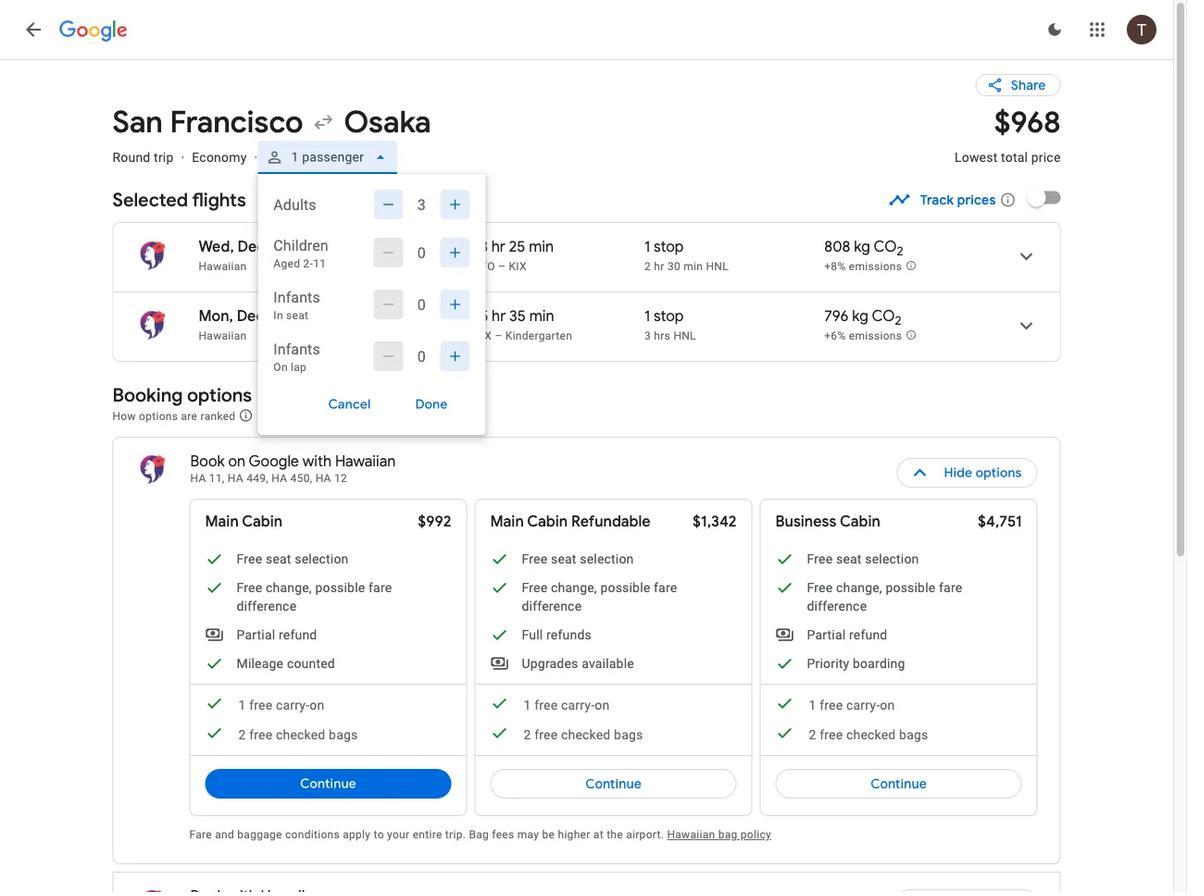 Task type: describe. For each thing, give the bounding box(es) containing it.
hide options button
[[897, 451, 1038, 496]]

on down available
[[595, 698, 610, 713]]

1 free carry-on for main
[[524, 698, 610, 713]]

departing flight on wednesday, december 6. leaves san francisco international airport at 7:20 am on wednesday, december 6 and arrives at kansai international airport at 6:45 pm on thursday, december 7. element
[[199, 238, 430, 257]]

bags for business cabin
[[900, 728, 929, 743]]

free change, possible fare difference for main cabin refundable
[[522, 580, 677, 614]]

$4,751
[[978, 513, 1022, 532]]

continue button for business
[[776, 762, 1022, 807]]

4 ha from the left
[[316, 472, 331, 485]]

san francisco
[[113, 103, 303, 141]]

2 inside 796 kg co 2
[[895, 313, 902, 329]]

hr for 15 hr 35 min
[[492, 307, 506, 326]]

economy
[[192, 150, 247, 165]]

wed,
[[199, 238, 234, 257]]

checked for main cabin refundable
[[561, 728, 611, 743]]

the
[[607, 829, 623, 842]]

none text field containing $968
[[955, 103, 1061, 182]]

808 kg co 2
[[825, 238, 904, 259]]

mon,
[[199, 307, 233, 326]]

higher
[[558, 829, 591, 842]]

google
[[249, 453, 299, 471]]

total
[[1001, 150, 1028, 165]]

emissions for 808 kg co
[[849, 260, 902, 273]]

flight details. departing flight on wednesday, december 6. leaves san francisco international airport at 7:20 am on wednesday, december 6 and arrives at kansai international airport at 6:45 pm on thursday, december 7. image
[[1005, 234, 1049, 279]]

2 down the 'mileage'
[[239, 728, 246, 743]]

refund for business cabin
[[849, 628, 888, 643]]

sfo
[[474, 260, 495, 273]]

0 for infants
[[418, 296, 426, 314]]

checked for business cabin
[[847, 728, 896, 743]]

fare for $1,342
[[654, 580, 677, 596]]

in
[[274, 309, 283, 322]]

share button
[[976, 74, 1061, 96]]

11,
[[209, 472, 225, 485]]

hrs
[[654, 330, 671, 343]]

refundable
[[572, 513, 651, 532]]

15
[[474, 307, 488, 326]]

hr for 18 hr 25 min
[[492, 238, 506, 257]]

808
[[825, 238, 851, 257]]

business
[[776, 513, 837, 532]]

seat inside infants in seat
[[286, 309, 309, 322]]

25
[[509, 238, 526, 257]]

1 continue from the left
[[300, 776, 357, 793]]

done button
[[393, 390, 470, 420]]

968 us dollars element
[[995, 103, 1061, 141]]

$1,342
[[693, 513, 737, 532]]

cabin for main cabin
[[242, 513, 283, 532]]

trip.
[[445, 829, 466, 842]]

1 stop 2 hr 30 min hnl
[[645, 238, 729, 273]]

conditions
[[285, 829, 340, 842]]

11
[[313, 258, 326, 270]]

hawaiian bag policy link
[[667, 829, 772, 842]]

1 inside 1 stop 2 hr 30 min hnl
[[645, 238, 650, 257]]

free change, possible fare difference for business cabin
[[807, 580, 963, 614]]

2 ha from the left
[[228, 472, 244, 485]]

1 down the 'mileage'
[[239, 698, 246, 713]]

fees
[[492, 829, 515, 842]]

at
[[594, 829, 604, 842]]

1 down upgrades
[[524, 698, 531, 713]]

7:20 am
[[295, 238, 350, 257]]

wed, dec 6
[[199, 238, 277, 257]]

30
[[668, 260, 681, 273]]

+8%
[[825, 260, 846, 273]]

change, for main cabin
[[266, 580, 312, 596]]

san
[[113, 103, 163, 141]]

change, for business cabin
[[836, 580, 883, 596]]

return flight on monday, december 18. leaves kansai international airport at 8:45 pm on monday, december 18 and arrives at san francisco international airport at 7:20 pm on monday, december 18. element
[[199, 307, 425, 326]]

1 passenger
[[291, 150, 364, 165]]

lap
[[291, 361, 307, 374]]

partial refund for main cabin
[[237, 628, 317, 643]]

+6% emissions
[[825, 329, 902, 342]]

2 down 'priority'
[[809, 728, 817, 743]]

learn more about tracked prices image
[[1000, 192, 1017, 208]]

kix inside 18 hr 25 min sfo – kix
[[509, 260, 527, 273]]

$992
[[418, 513, 452, 532]]

hnl inside 1 stop 3 hrs hnl
[[674, 330, 696, 343]]

seat for main cabin
[[266, 552, 291, 567]]

hawaiian inside book on google with hawaiian ha 11, ha 449, ha 450, ha 12
[[335, 453, 396, 471]]

dec for wed,
[[238, 238, 265, 257]]

cabin for business cabin
[[840, 513, 881, 532]]

francisco
[[170, 103, 303, 141]]

selection for business cabin
[[865, 552, 919, 567]]

3 inside number of passengers dialog
[[418, 196, 426, 214]]

6
[[269, 238, 277, 257]]

are
[[181, 410, 198, 423]]

3 inside 1 stop 3 hrs hnl
[[645, 330, 651, 343]]

Flight numbers HA 11, HA 449, HA 450, HA 12 text field
[[190, 472, 347, 485]]

main cabin
[[205, 513, 283, 532]]

$968 lowest total price
[[955, 103, 1061, 165]]

min inside 1 stop 2 hr 30 min hnl
[[684, 260, 703, 273]]

refunds
[[547, 628, 592, 643]]

18 inside 18 hr 25 min sfo – kix
[[474, 238, 488, 257]]

hawaiian down mon,
[[199, 330, 247, 343]]

boarding
[[853, 656, 906, 672]]

full refunds
[[522, 628, 592, 643]]

passenger
[[302, 150, 364, 165]]

infants for infants on lap
[[274, 340, 320, 358]]

bag
[[469, 829, 489, 842]]

450,
[[291, 472, 313, 485]]

track
[[920, 192, 954, 208]]

infants on lap
[[274, 340, 320, 374]]

children
[[274, 237, 329, 254]]

bags for main cabin
[[329, 728, 358, 743]]

– for 25
[[498, 260, 506, 273]]

1 stop 3 hrs hnl
[[645, 307, 696, 343]]

main for main cabin refundable
[[490, 513, 524, 532]]

Departure time: 7:20 AM. text field
[[295, 238, 350, 257]]

6:45 pm
[[367, 238, 421, 257]]

ranked
[[201, 410, 236, 423]]

7:20 pm
[[371, 307, 425, 326]]

dec for mon,
[[237, 307, 264, 326]]

free change, possible fare difference for main cabin
[[237, 580, 392, 614]]

6:45 pm +1
[[367, 238, 430, 257]]

trip
[[154, 150, 174, 165]]

hawaiian down the wed,
[[199, 260, 247, 273]]

on
[[274, 361, 288, 374]]

co for 796 kg co
[[872, 307, 895, 326]]

with
[[303, 453, 332, 471]]

mileage
[[237, 656, 284, 672]]

may
[[518, 829, 539, 842]]

3 ha from the left
[[272, 472, 287, 485]]

18 hr 25 min sfo – kix
[[474, 238, 554, 273]]

difference for main cabin
[[237, 599, 297, 614]]

price
[[1032, 150, 1061, 165]]

round trip
[[113, 150, 174, 165]]

osaka
[[344, 103, 431, 141]]

Departure time: 8:45 PM. text field
[[301, 307, 355, 326]]

15 hr 35 min kix – kindergarten
[[474, 307, 573, 343]]

carry- for business cabin
[[847, 698, 880, 713]]

learn more about booking options image
[[239, 409, 253, 423]]

cancel button
[[306, 390, 393, 420]]

adults
[[274, 196, 316, 214]]

lowest
[[955, 150, 998, 165]]

2 inside 1 stop 2 hr 30 min hnl
[[645, 260, 651, 273]]

2 inside 808 kg co 2
[[897, 243, 904, 259]]

seat for main cabin refundable
[[551, 552, 577, 567]]

aged
[[274, 258, 300, 270]]

mon, dec 18
[[199, 307, 283, 326]]

fare for $992
[[369, 580, 392, 596]]

continue for main cabin refundable
[[586, 776, 642, 793]]

airport.
[[626, 829, 664, 842]]

796
[[825, 307, 849, 326]]

selection for main cabin
[[295, 552, 349, 567]]

refund for main cabin
[[279, 628, 317, 643]]

fare for $4,751
[[939, 580, 963, 596]]

children aged 2-11
[[274, 237, 329, 270]]

how options are ranked
[[113, 410, 239, 423]]



Task type: locate. For each thing, give the bounding box(es) containing it.
2 free checked bags down the upgrades available
[[524, 728, 643, 743]]

main for main cabin
[[205, 513, 239, 532]]

partial for business
[[807, 628, 846, 643]]

2 horizontal spatial bags
[[900, 728, 929, 743]]

2 0 from the top
[[418, 296, 426, 314]]

0 horizontal spatial fare
[[369, 580, 392, 596]]

hnl right 30 in the top right of the page
[[706, 260, 729, 273]]

1 horizontal spatial 2 free checked bags
[[524, 728, 643, 743]]

emissions for 796 kg co
[[849, 329, 902, 342]]

upgrades
[[522, 656, 578, 672]]

hnl
[[706, 260, 729, 273], [674, 330, 696, 343]]

kg inside 796 kg co 2
[[853, 307, 869, 326]]

2 horizontal spatial possible
[[886, 580, 936, 596]]

2 vertical spatial hr
[[492, 307, 506, 326]]

2 free seat selection from the left
[[522, 552, 634, 567]]

0 horizontal spatial partial
[[237, 628, 275, 643]]

learn more about booking options element
[[239, 406, 253, 426]]

free seat selection down business cabin
[[807, 552, 919, 567]]

1 horizontal spatial checked
[[561, 728, 611, 743]]

2 free checked bags down boarding
[[809, 728, 929, 743]]

1 0 from the top
[[418, 244, 426, 262]]

main down 11,
[[205, 513, 239, 532]]

change, up mileage counted
[[266, 580, 312, 596]]

free seat selection down the main cabin
[[237, 552, 349, 567]]

infants up return flight on monday, december 18. leaves kansai international airport at 8:45 pm on monday, december 18 and arrives at san francisco international airport at 7:20 pm on monday, december 18. element
[[274, 289, 320, 306]]

kg up the +6% emissions
[[853, 307, 869, 326]]

1 down 1 stop 2 hr 30 min hnl
[[645, 307, 650, 326]]

options for hide
[[976, 465, 1022, 482]]

2 horizontal spatial difference
[[807, 599, 867, 614]]

list
[[113, 223, 1060, 361]]

co inside 796 kg co 2
[[872, 307, 895, 326]]

bag
[[718, 829, 738, 842]]

2 change, from the left
[[551, 580, 597, 596]]

2 checked from the left
[[561, 728, 611, 743]]

2 horizontal spatial checked
[[847, 728, 896, 743]]

0 horizontal spatial selection
[[295, 552, 349, 567]]

min right 30 in the top right of the page
[[684, 260, 703, 273]]

change, for main cabin refundable
[[551, 580, 597, 596]]

2 horizontal spatial change,
[[836, 580, 883, 596]]

stop up 30 in the top right of the page
[[654, 238, 684, 257]]

8:45 pm
[[301, 307, 355, 326]]

3 change, from the left
[[836, 580, 883, 596]]

1 free carry-on down the upgrades available
[[524, 698, 610, 713]]

1 horizontal spatial main
[[490, 513, 524, 532]]

0 horizontal spatial main
[[205, 513, 239, 532]]

2 continue from the left
[[586, 776, 642, 793]]

0 horizontal spatial bags
[[329, 728, 358, 743]]

2 up +8% emissions
[[897, 243, 904, 259]]

3 left "hrs"
[[645, 330, 651, 343]]

1 vertical spatial dec
[[237, 307, 264, 326]]

share
[[1011, 77, 1046, 94]]

hawaiian up 12
[[335, 453, 396, 471]]

2 horizontal spatial continue
[[871, 776, 927, 793]]

selection
[[295, 552, 349, 567], [580, 552, 634, 567], [865, 552, 919, 567]]

2 free checked bags down mileage counted
[[239, 728, 358, 743]]

0 horizontal spatial free seat selection
[[237, 552, 349, 567]]

1 free carry-on for business
[[809, 698, 895, 713]]

seat down the main cabin
[[266, 552, 291, 567]]

1 checked from the left
[[276, 728, 326, 743]]

hr left 25
[[492, 238, 506, 257]]

0 vertical spatial hnl
[[706, 260, 729, 273]]

0 vertical spatial infants
[[274, 289, 320, 306]]

1 left passenger
[[291, 150, 299, 165]]

+6%
[[825, 329, 846, 342]]

1 vertical spatial kg
[[853, 307, 869, 326]]

entire
[[413, 829, 442, 842]]

min inside 18 hr 25 min sfo – kix
[[529, 238, 554, 257]]

3 carry- from the left
[[847, 698, 880, 713]]

1 partial refund from the left
[[237, 628, 317, 643]]

1 horizontal spatial partial refund
[[807, 628, 888, 643]]

3 continue from the left
[[871, 776, 927, 793]]

0 horizontal spatial possible
[[315, 580, 365, 596]]

on down boarding
[[880, 698, 895, 713]]

hawaiian left bag
[[667, 829, 715, 842]]

2 possible from the left
[[601, 580, 651, 596]]

1 partial from the left
[[237, 628, 275, 643]]

options for how
[[139, 410, 178, 423]]

possible for main cabin
[[315, 580, 365, 596]]

– right sfo
[[498, 260, 506, 273]]

$968
[[995, 103, 1061, 141]]

business cabin
[[776, 513, 881, 532]]

0 vertical spatial dec
[[238, 238, 265, 257]]

0 horizontal spatial carry-
[[276, 698, 310, 713]]

2 up the +6% emissions
[[895, 313, 902, 329]]

2 free checked bags for main cabin
[[239, 728, 358, 743]]

1 horizontal spatial partial
[[807, 628, 846, 643]]

dec
[[238, 238, 265, 257], [237, 307, 264, 326]]

1 passenger button
[[258, 135, 397, 180]]

0 horizontal spatial hnl
[[674, 330, 696, 343]]

0 left 15
[[418, 296, 426, 314]]

2 horizontal spatial cabin
[[840, 513, 881, 532]]

2 partial refund from the left
[[807, 628, 888, 643]]

bags down boarding
[[900, 728, 929, 743]]

2 difference from the left
[[522, 599, 582, 614]]

bags for main cabin refundable
[[614, 728, 643, 743]]

options
[[187, 383, 252, 407], [139, 410, 178, 423], [976, 465, 1022, 482]]

checked down the upgrades available
[[561, 728, 611, 743]]

1 free carry-on
[[239, 698, 325, 713], [524, 698, 610, 713], [809, 698, 895, 713]]

18
[[474, 238, 488, 257], [268, 307, 283, 326]]

3 free change, possible fare difference from the left
[[807, 580, 963, 614]]

1 free change, possible fare difference from the left
[[237, 580, 392, 614]]

done
[[415, 396, 448, 413]]

0 horizontal spatial continue
[[300, 776, 357, 793]]

and
[[215, 829, 234, 842]]

12
[[334, 472, 347, 485]]

2 down upgrades
[[524, 728, 531, 743]]

main right $992
[[490, 513, 524, 532]]

possible up boarding
[[886, 580, 936, 596]]

hnl inside 1 stop 2 hr 30 min hnl
[[706, 260, 729, 273]]

3 selection from the left
[[865, 552, 919, 567]]

on right book
[[228, 453, 246, 471]]

free change, possible fare difference up counted
[[237, 580, 392, 614]]

selection down business cabin
[[865, 552, 919, 567]]

1 vertical spatial stop
[[654, 307, 684, 326]]

2 free checked bags for main cabin refundable
[[524, 728, 643, 743]]

difference up full refunds
[[522, 599, 582, 614]]

min for 18 hr 25 min
[[529, 238, 554, 257]]

emissions down 796 kg co 2
[[849, 329, 902, 342]]

0 vertical spatial 18
[[474, 238, 488, 257]]

1 stop from the top
[[654, 238, 684, 257]]

2 selection from the left
[[580, 552, 634, 567]]

3 0 from the top
[[418, 348, 426, 365]]

kg for 808
[[854, 238, 871, 257]]

change, up refunds
[[551, 580, 597, 596]]

priority boarding
[[807, 656, 906, 672]]

0 vertical spatial emissions
[[849, 260, 902, 273]]

hr right 15
[[492, 307, 506, 326]]

796 kg co 2
[[825, 307, 902, 329]]

1 horizontal spatial difference
[[522, 599, 582, 614]]

1 horizontal spatial 18
[[474, 238, 488, 257]]

continue button for main
[[490, 762, 737, 807]]

3 free seat selection from the left
[[807, 552, 919, 567]]

co up the +6% emissions
[[872, 307, 895, 326]]

3
[[418, 196, 426, 214], [645, 330, 651, 343]]

kix down 15
[[474, 330, 492, 343]]

0 vertical spatial kix
[[509, 260, 527, 273]]

0 vertical spatial 3
[[418, 196, 426, 214]]

stop inside 1 stop 2 hr 30 min hnl
[[654, 238, 684, 257]]

0 vertical spatial 0
[[418, 244, 426, 262]]

carry- down priority boarding at the bottom right
[[847, 698, 880, 713]]

1 bags from the left
[[329, 728, 358, 743]]

2 carry- from the left
[[561, 698, 595, 713]]

1 infants from the top
[[274, 289, 320, 306]]

stop for 18 hr 25 min
[[654, 238, 684, 257]]

cancel
[[328, 396, 371, 413]]

hawaiian
[[199, 260, 247, 273], [199, 330, 247, 343], [335, 453, 396, 471], [667, 829, 715, 842]]

go back image
[[22, 19, 44, 41]]

1 vertical spatial emissions
[[849, 329, 902, 342]]

3 possible from the left
[[886, 580, 936, 596]]

partial refund up mileage counted
[[237, 628, 317, 643]]

possible down the refundable
[[601, 580, 651, 596]]

2 cabin from the left
[[527, 513, 568, 532]]

1 horizontal spatial continue
[[586, 776, 642, 793]]

2 partial from the left
[[807, 628, 846, 643]]

ha down google
[[272, 472, 287, 485]]

stop inside 1 stop 3 hrs hnl
[[654, 307, 684, 326]]

0 vertical spatial options
[[187, 383, 252, 407]]

1 carry- from the left
[[276, 698, 310, 713]]

2 horizontal spatial free change, possible fare difference
[[807, 580, 963, 614]]

2 horizontal spatial carry-
[[847, 698, 880, 713]]

hide
[[944, 465, 973, 482]]

1 horizontal spatial 3
[[645, 330, 651, 343]]

free seat selection down the main cabin refundable
[[522, 552, 634, 567]]

3 fare from the left
[[939, 580, 963, 596]]

3 continue button from the left
[[776, 762, 1022, 807]]

carry- down mileage counted
[[276, 698, 310, 713]]

be
[[542, 829, 555, 842]]

– inside 18 hr 25 min sfo – kix
[[498, 260, 506, 273]]

2 horizontal spatial fare
[[939, 580, 963, 596]]

on inside book on google with hawaiian ha 11, ha 449, ha 450, ha 12
[[228, 453, 246, 471]]

2
[[897, 243, 904, 259], [645, 260, 651, 273], [895, 313, 902, 329], [239, 728, 246, 743], [524, 728, 531, 743], [809, 728, 817, 743]]

checked for main cabin
[[276, 728, 326, 743]]

hr inside 18 hr 25 min sfo – kix
[[492, 238, 506, 257]]

min for 15 hr 35 min
[[530, 307, 554, 326]]

ha left 12
[[316, 472, 331, 485]]

2 infants from the top
[[274, 340, 320, 358]]

1 continue button from the left
[[205, 762, 452, 807]]

min up kindergarten
[[530, 307, 554, 326]]

1 horizontal spatial change,
[[551, 580, 597, 596]]

layover (1 of 1) is a 2 hr 30 min layover at daniel k. inouye international airport in honolulu. element
[[645, 259, 815, 274]]

co up +8% emissions
[[874, 238, 897, 257]]

1 2 free checked bags from the left
[[239, 728, 358, 743]]

difference for main cabin refundable
[[522, 599, 582, 614]]

loading results progress bar
[[0, 59, 1174, 63]]

1 horizontal spatial hnl
[[706, 260, 729, 273]]

0 vertical spatial –
[[498, 260, 506, 273]]

0 vertical spatial min
[[529, 238, 554, 257]]

Arrival time: 6:45 PM on  Thursday, December 7. text field
[[367, 238, 430, 257]]

1 horizontal spatial free change, possible fare difference
[[522, 580, 677, 614]]

main content
[[113, 59, 1061, 893]]

1 main from the left
[[205, 513, 239, 532]]

2 horizontal spatial 2 free checked bags
[[809, 728, 929, 743]]

18 up sfo
[[474, 238, 488, 257]]

Arrival time: 7:20 PM. text field
[[371, 307, 425, 326]]

35
[[510, 307, 526, 326]]

options inside dropdown button
[[976, 465, 1022, 482]]

partial up the 'mileage'
[[237, 628, 275, 643]]

2 vertical spatial 0
[[418, 348, 426, 365]]

on down counted
[[310, 698, 325, 713]]

continue for business cabin
[[871, 776, 927, 793]]

free seat selection for main cabin refundable
[[522, 552, 634, 567]]

1 emissions from the top
[[849, 260, 902, 273]]

2 free change, possible fare difference from the left
[[522, 580, 677, 614]]

possible for business cabin
[[886, 580, 936, 596]]

0 horizontal spatial options
[[139, 410, 178, 423]]

None text field
[[955, 103, 1061, 182]]

partial for main
[[237, 628, 275, 643]]

dec left in
[[237, 307, 264, 326]]

hr inside 15 hr 35 min kix – kindergarten
[[492, 307, 506, 326]]

infants up lap
[[274, 340, 320, 358]]

2 continue button from the left
[[490, 762, 737, 807]]

cabin down 449,
[[242, 513, 283, 532]]

your
[[387, 829, 410, 842]]

fare
[[189, 829, 212, 842]]

track prices
[[920, 192, 996, 208]]

3 up +1 on the top left of page
[[418, 196, 426, 214]]

ha
[[190, 472, 206, 485], [228, 472, 244, 485], [272, 472, 287, 485], [316, 472, 331, 485]]

2 left 30 in the top right of the page
[[645, 260, 651, 273]]

hr left 30 in the top right of the page
[[654, 260, 665, 273]]

0 left sfo
[[418, 244, 426, 262]]

2 main from the left
[[490, 513, 524, 532]]

kg inside 808 kg co 2
[[854, 238, 871, 257]]

3 2 free checked bags from the left
[[809, 728, 929, 743]]

number of passengers dialog
[[258, 174, 486, 435]]

2 horizontal spatial free seat selection
[[807, 552, 919, 567]]

1 vertical spatial min
[[684, 260, 703, 273]]

0 horizontal spatial partial refund
[[237, 628, 317, 643]]

0 vertical spatial co
[[874, 238, 897, 257]]

co
[[874, 238, 897, 257], [872, 307, 895, 326]]

infants in seat
[[274, 289, 320, 322]]

0 horizontal spatial kix
[[474, 330, 492, 343]]

policy
[[741, 829, 772, 842]]

booking
[[113, 383, 183, 407]]

cabin left the refundable
[[527, 513, 568, 532]]

book
[[190, 453, 225, 471]]

co for 808 kg co
[[874, 238, 897, 257]]

seat down the main cabin refundable
[[551, 552, 577, 567]]

2 refund from the left
[[849, 628, 888, 643]]

checked
[[276, 728, 326, 743], [561, 728, 611, 743], [847, 728, 896, 743]]

0 horizontal spatial free change, possible fare difference
[[237, 580, 392, 614]]

1 vertical spatial hnl
[[674, 330, 696, 343]]

cabin right business
[[840, 513, 881, 532]]

+8% emissions
[[825, 260, 902, 273]]

1 vertical spatial –
[[495, 330, 503, 343]]

San Francisco to Osaka and back text field
[[113, 103, 933, 141]]

cabin for main cabin refundable
[[527, 513, 568, 532]]

1 horizontal spatial selection
[[580, 552, 634, 567]]

1 possible from the left
[[315, 580, 365, 596]]

change, down business cabin
[[836, 580, 883, 596]]

18 up infants on lap
[[268, 307, 283, 326]]

1 horizontal spatial carry-
[[561, 698, 595, 713]]

options for booking
[[187, 383, 252, 407]]

refund up mileage counted
[[279, 628, 317, 643]]

flight details. return flight on monday, december 18. leaves kansai international airport at 8:45 pm on monday, december 18 and arrives at san francisco international airport at 7:20 pm on monday, december 18. image
[[1005, 304, 1049, 348]]

round
[[113, 150, 150, 165]]

1 cabin from the left
[[242, 513, 283, 532]]

2 fare from the left
[[654, 580, 677, 596]]

selection down 12
[[295, 552, 349, 567]]

on
[[228, 453, 246, 471], [310, 698, 325, 713], [595, 698, 610, 713], [880, 698, 895, 713]]

selected flights
[[113, 188, 246, 212]]

co inside 808 kg co 2
[[874, 238, 897, 257]]

hr inside 1 stop 2 hr 30 min hnl
[[654, 260, 665, 273]]

0 for children
[[418, 244, 426, 262]]

hide options
[[944, 465, 1022, 482]]

1 up 1 stop 3 hrs hnl
[[645, 238, 650, 257]]

options right hide
[[976, 465, 1022, 482]]

3 cabin from the left
[[840, 513, 881, 532]]

partial refund
[[237, 628, 317, 643], [807, 628, 888, 643]]

 image
[[254, 150, 258, 165]]

2 stop from the top
[[654, 307, 684, 326]]

2 emissions from the top
[[849, 329, 902, 342]]

1 1 free carry-on from the left
[[239, 698, 325, 713]]

infants
[[274, 289, 320, 306], [274, 340, 320, 358]]

1 horizontal spatial free seat selection
[[522, 552, 634, 567]]

1 vertical spatial kix
[[474, 330, 492, 343]]

2 vertical spatial options
[[976, 465, 1022, 482]]

1 vertical spatial infants
[[274, 340, 320, 358]]

partial up 'priority'
[[807, 628, 846, 643]]

1 change, from the left
[[266, 580, 312, 596]]

change appearance image
[[1033, 7, 1077, 52]]

0 vertical spatial kg
[[854, 238, 871, 257]]

1 refund from the left
[[279, 628, 317, 643]]

free change, possible fare difference up refunds
[[522, 580, 677, 614]]

list containing wed, dec 6
[[113, 223, 1060, 361]]

how
[[113, 410, 136, 423]]

partial refund up priority boarding at the bottom right
[[807, 628, 888, 643]]

1 difference from the left
[[237, 599, 297, 614]]

difference up 'priority'
[[807, 599, 867, 614]]

+1
[[421, 238, 430, 249]]

1 vertical spatial 18
[[268, 307, 283, 326]]

free change, possible fare difference
[[237, 580, 392, 614], [522, 580, 677, 614], [807, 580, 963, 614]]

0 vertical spatial stop
[[654, 238, 684, 257]]

emissions
[[849, 260, 902, 273], [849, 329, 902, 342]]

1 inside 1 stop 3 hrs hnl
[[645, 307, 650, 326]]

min right 25
[[529, 238, 554, 257]]

infants for infants in seat
[[274, 289, 320, 306]]

ha right 11,
[[228, 472, 244, 485]]

0 horizontal spatial checked
[[276, 728, 326, 743]]

1 down 'priority'
[[809, 698, 817, 713]]

1 horizontal spatial fare
[[654, 580, 677, 596]]

2-
[[303, 258, 313, 270]]

kg up +8% emissions
[[854, 238, 871, 257]]

0 vertical spatial hr
[[492, 238, 506, 257]]

1 horizontal spatial 1 free carry-on
[[524, 698, 610, 713]]

checked down counted
[[276, 728, 326, 743]]

stop for 15 hr 35 min
[[654, 307, 684, 326]]

– inside 15 hr 35 min kix – kindergarten
[[495, 330, 503, 343]]

0 horizontal spatial 3
[[418, 196, 426, 214]]

1 free carry-on down mileage counted
[[239, 698, 325, 713]]

1 free carry-on down priority boarding at the bottom right
[[809, 698, 895, 713]]

min inside 15 hr 35 min kix – kindergarten
[[530, 307, 554, 326]]

carry- for main cabin refundable
[[561, 698, 595, 713]]

2 free checked bags for business cabin
[[809, 728, 929, 743]]

main cabin refundable
[[490, 513, 651, 532]]

2 horizontal spatial 1 free carry-on
[[809, 698, 895, 713]]

2 horizontal spatial continue button
[[776, 762, 1022, 807]]

1 free seat selection from the left
[[237, 552, 349, 567]]

2 vertical spatial min
[[530, 307, 554, 326]]

2 free checked bags
[[239, 728, 358, 743], [524, 728, 643, 743], [809, 728, 929, 743]]

0 horizontal spatial cabin
[[242, 513, 283, 532]]

bags down counted
[[329, 728, 358, 743]]

seat right in
[[286, 309, 309, 322]]

1 selection from the left
[[295, 552, 349, 567]]

refund up boarding
[[849, 628, 888, 643]]

0 horizontal spatial 1 free carry-on
[[239, 698, 325, 713]]

2 horizontal spatial options
[[976, 465, 1022, 482]]

difference for business cabin
[[807, 599, 867, 614]]

stop up "hrs"
[[654, 307, 684, 326]]

available
[[582, 656, 634, 672]]

full
[[522, 628, 543, 643]]

checked down boarding
[[847, 728, 896, 743]]

1 ha from the left
[[190, 472, 206, 485]]

1 horizontal spatial bags
[[614, 728, 643, 743]]

1 fare from the left
[[369, 580, 392, 596]]

1 vertical spatial 3
[[645, 330, 651, 343]]

 image
[[181, 150, 185, 165]]

3 checked from the left
[[847, 728, 896, 743]]

booking options
[[113, 383, 252, 407]]

possible for main cabin refundable
[[601, 580, 651, 596]]

kix inside 15 hr 35 min kix – kindergarten
[[474, 330, 492, 343]]

kix down 25
[[509, 260, 527, 273]]

free seat selection for business cabin
[[807, 552, 919, 567]]

book on google with hawaiian ha 11, ha 449, ha 450, ha 12
[[190, 453, 396, 485]]

1 horizontal spatial continue button
[[490, 762, 737, 807]]

1 vertical spatial co
[[872, 307, 895, 326]]

partial refund for business cabin
[[807, 628, 888, 643]]

difference up the 'mileage'
[[237, 599, 297, 614]]

selection down the refundable
[[580, 552, 634, 567]]

– left kindergarten
[[495, 330, 503, 343]]

kg for 796
[[853, 307, 869, 326]]

– for 35
[[495, 330, 503, 343]]

0 horizontal spatial refund
[[279, 628, 317, 643]]

counted
[[287, 656, 335, 672]]

layover (1 of 1) is a 3 hr layover at daniel k. inouye international airport in honolulu. element
[[645, 329, 815, 344]]

upgrades available
[[522, 656, 634, 672]]

dec left 6
[[238, 238, 265, 257]]

carry- down the upgrades available
[[561, 698, 595, 713]]

1 vertical spatial 0
[[418, 296, 426, 314]]

emissions down 808 kg co 2
[[849, 260, 902, 273]]

1 horizontal spatial possible
[[601, 580, 651, 596]]

0 horizontal spatial change,
[[266, 580, 312, 596]]

0
[[418, 244, 426, 262], [418, 296, 426, 314], [418, 348, 426, 365]]

1 vertical spatial options
[[139, 410, 178, 423]]

0 horizontal spatial difference
[[237, 599, 297, 614]]

baggage
[[237, 829, 282, 842]]

free
[[237, 552, 262, 567], [522, 552, 548, 567], [807, 552, 833, 567], [237, 580, 262, 596], [522, 580, 548, 596], [807, 580, 833, 596]]

0 horizontal spatial 2 free checked bags
[[239, 728, 358, 743]]

2 2 free checked bags from the left
[[524, 728, 643, 743]]

continue button
[[205, 762, 452, 807], [490, 762, 737, 807], [776, 762, 1022, 807]]

possible up counted
[[315, 580, 365, 596]]

main content containing san francisco
[[113, 59, 1061, 893]]

1 horizontal spatial refund
[[849, 628, 888, 643]]

0 horizontal spatial continue button
[[205, 762, 452, 807]]

seat for business cabin
[[836, 552, 862, 567]]

3 bags from the left
[[900, 728, 929, 743]]

1 inside popup button
[[291, 150, 299, 165]]

0 down 7:20 pm text field
[[418, 348, 426, 365]]

1 horizontal spatial kix
[[509, 260, 527, 273]]

1 horizontal spatial options
[[187, 383, 252, 407]]

mileage counted
[[237, 656, 335, 672]]

3 difference from the left
[[807, 599, 867, 614]]

0 horizontal spatial 18
[[268, 307, 283, 326]]

3 1 free carry-on from the left
[[809, 698, 895, 713]]

selection for main cabin refundable
[[580, 552, 634, 567]]

apply
[[343, 829, 371, 842]]

free seat selection for main cabin
[[237, 552, 349, 567]]

1 horizontal spatial cabin
[[527, 513, 568, 532]]

2 1 free carry-on from the left
[[524, 698, 610, 713]]

hnl right "hrs"
[[674, 330, 696, 343]]

continue to book with hawaiian airline for 992 us dollars image
[[896, 883, 1038, 893]]

2 bags from the left
[[614, 728, 643, 743]]

1 vertical spatial hr
[[654, 260, 665, 273]]

2 horizontal spatial selection
[[865, 552, 919, 567]]



Task type: vqa. For each thing, say whether or not it's contained in the screenshot.
Add a label 'button'
no



